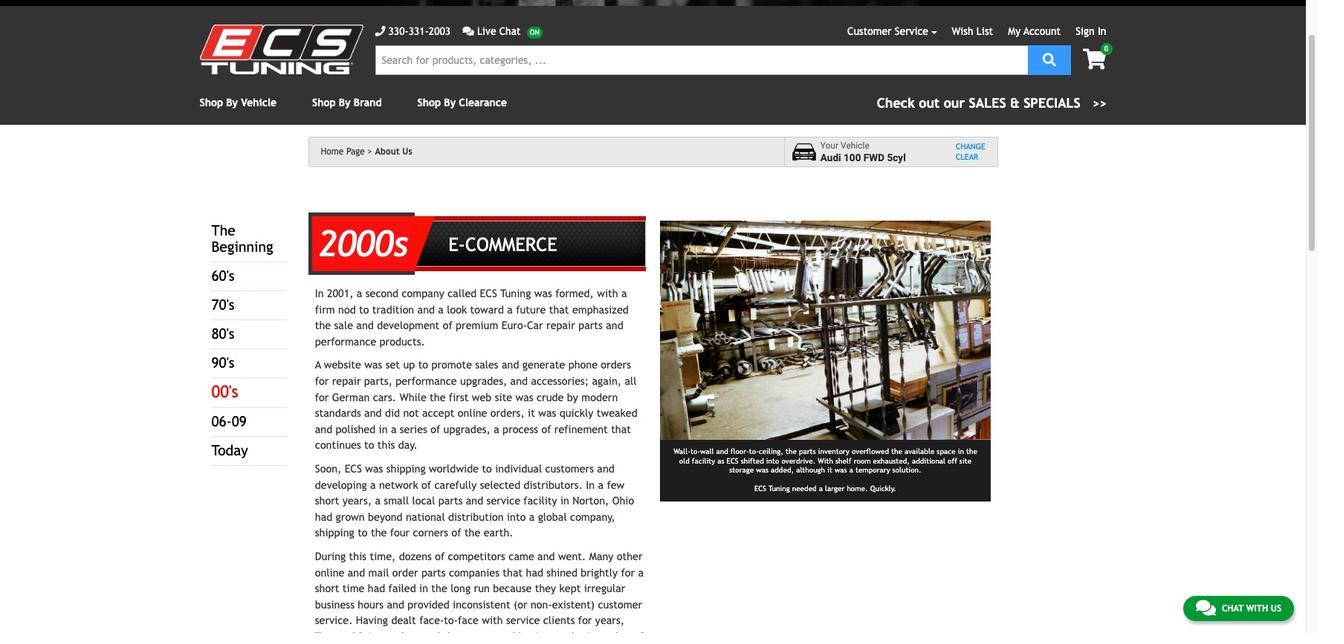 Task type: vqa. For each thing, say whether or not it's contained in the screenshot.
Your Vehicle Audi 100 FWD 5cyl
yes



Task type: describe. For each thing, give the bounding box(es) containing it.
to right up
[[418, 359, 428, 371]]

2001,
[[327, 287, 354, 300]]

and up shined
[[538, 550, 555, 563]]

was down crude
[[539, 407, 557, 420]]

years, inside soon, ecs was shipping worldwide to individual customers and developing a network of carefully       selected distributors. in a few short years, a small local parts and service facility in norton,       ohio had grown beyond national distribution into a global company, shipping to the four corners       of the earth.
[[343, 495, 372, 507]]

60's link
[[212, 268, 235, 284]]

few
[[607, 479, 625, 491]]

was up parts,
[[365, 359, 383, 371]]

additional
[[913, 457, 946, 465]]

beyond
[[368, 511, 403, 523]]

and down the service.
[[338, 631, 355, 634]]

that inside in 2001, a second company called ecs tuning was formed, with a firm nod to tradition and a look       toward a future that emphasized the sale and development of premium euro-car repair parts and performance products.
[[549, 303, 569, 316]]

06-09 link
[[212, 414, 247, 430]]

german
[[332, 391, 370, 404]]

90's
[[212, 355, 235, 371]]

that inside during this time, dozens of competitors came and went. many other online and mail order       parts companies that had shined brightly for a short time had failed in the long run because       they kept irregular business hours and provided inconsistent (or non-existent) customer service.       having dealt face-to-face with service clients for years, tom and brian understood the potent       and lasting marketing val
[[503, 566, 523, 579]]

by for clearance
[[444, 97, 456, 109]]

was inside soon, ecs was shipping worldwide to individual customers and developing a network of carefully       selected distributors. in a few short years, a small local parts and service facility in norton,       ohio had grown beyond national distribution into a global company, shipping to the four corners       of the earth.
[[365, 463, 383, 475]]

nod
[[338, 303, 356, 316]]

in inside a website was set up to promote sales and generate phone orders for repair parts, performance       upgrades, and accessories; again, all for german cars. while the first web site was crude by modern standards and did not accept online orders, it was quickly tweaked and polished in a series of       upgrades, a process of refinement that continues to this day.
[[379, 423, 388, 436]]

06-
[[212, 414, 232, 430]]

0 vertical spatial chat
[[500, 25, 521, 37]]

90's link
[[212, 355, 235, 371]]

by
[[567, 391, 579, 404]]

ecs tuning image
[[200, 25, 363, 74]]

for down a
[[315, 375, 329, 387]]

0 link
[[1072, 43, 1113, 71]]

2 horizontal spatial to-
[[749, 448, 759, 456]]

premium
[[456, 319, 499, 332]]

generate
[[523, 359, 565, 371]]

shop by clearance link
[[418, 97, 507, 109]]

as
[[718, 457, 725, 465]]

ecs down 'shifted'
[[755, 485, 767, 493]]

by for vehicle
[[226, 97, 238, 109]]

1 horizontal spatial to-
[[691, 448, 701, 456]]

customer service
[[848, 25, 929, 37]]

a left larger at the right of page
[[819, 485, 823, 493]]

crude
[[537, 391, 564, 404]]

vehicle inside your vehicle audi 100 fwd 5cyl
[[841, 141, 870, 151]]

the beginning link
[[212, 223, 273, 255]]

00's
[[212, 382, 238, 402]]

distribution
[[448, 511, 504, 523]]

of right "process"
[[542, 423, 551, 436]]

parts,
[[364, 375, 393, 387]]

and down company
[[418, 303, 435, 316]]

site inside wall-to-wall and floor-to-ceiling, the parts inventory overflowed the available space in the old facility as ecs shifted into overdrive. with shelf room exhausted, additional off site storage was added, although it was a temporary solution.
[[960, 457, 972, 465]]

with inside during this time, dozens of competitors came and went. many other online and mail order       parts companies that had shined brightly for a short time had failed in the long run because       they kept irregular business hours and provided inconsistent (or non-existent) customer service.       having dealt face-to-face with service clients for years, tom and brian understood the potent       and lasting marketing val
[[482, 615, 503, 627]]

0 vertical spatial shipping
[[386, 463, 426, 475]]

customer service button
[[848, 24, 938, 39]]

live chat link
[[463, 24, 543, 39]]

short inside soon, ecs was shipping worldwide to individual customers and developing a network of carefully       selected distributors. in a few short years, a small local parts and service facility in norton,       ohio had grown beyond national distribution into a global company, shipping to the four corners       of the earth.
[[315, 495, 340, 507]]

it inside wall-to-wall and floor-to-ceiling, the parts inventory overflowed the available space in the old facility as ecs shifted into overdrive. with shelf room exhausted, additional off site storage was added, although it was a temporary solution.
[[828, 466, 833, 475]]

shop by vehicle
[[200, 97, 277, 109]]

a down did
[[391, 423, 397, 436]]

2 horizontal spatial had
[[526, 566, 544, 579]]

site inside a website was set up to promote sales and generate phone orders for repair parts, performance       upgrades, and accessories; again, all for german cars. while the first web site was crude by modern standards and did not accept online orders, it was quickly tweaked and polished in a series of       upgrades, a process of refinement that continues to this day.
[[495, 391, 513, 404]]

larger
[[825, 485, 845, 493]]

formed,
[[556, 287, 594, 300]]

and down the emphasized
[[606, 319, 624, 332]]

change link
[[956, 142, 986, 152]]

0 vertical spatial upgrades,
[[460, 375, 507, 387]]

ceiling,
[[759, 448, 784, 456]]

soon, ecs was shipping worldwide to individual customers and developing a network of carefully       selected distributors. in a few short years, a small local parts and service facility in norton,       ohio had grown beyond national distribution into a global company, shipping to the four corners       of the earth.
[[315, 463, 635, 539]]

60's
[[212, 268, 235, 284]]

series
[[400, 423, 428, 436]]

added,
[[771, 466, 794, 475]]

wish list
[[952, 25, 994, 37]]

promote
[[432, 359, 472, 371]]

understood
[[387, 631, 440, 634]]

irregular
[[584, 582, 626, 595]]

for up marketing
[[578, 615, 592, 627]]

0 horizontal spatial vehicle
[[241, 97, 277, 109]]

brian
[[359, 631, 383, 634]]

and right sale
[[357, 319, 374, 332]]

for down other
[[621, 566, 635, 579]]

of down 'distribution'
[[452, 527, 462, 539]]

clients
[[543, 615, 575, 627]]

a left the network at the bottom left of page
[[370, 479, 376, 491]]

orders
[[601, 359, 631, 371]]

1 vertical spatial tuning
[[769, 485, 790, 493]]

a down orders,
[[494, 423, 500, 436]]

e-commerce
[[449, 235, 557, 256]]

sign in link
[[1076, 25, 1107, 37]]

and up the few on the left of the page
[[597, 463, 615, 475]]

about us
[[375, 147, 412, 157]]

and up 'distribution'
[[466, 495, 484, 507]]

and down failed
[[387, 598, 405, 611]]

into inside soon, ecs was shipping worldwide to individual customers and developing a network of carefully       selected distributors. in a few short years, a small local parts and service facility in norton,       ohio had grown beyond national distribution into a global company, shipping to the four corners       of the earth.
[[507, 511, 526, 523]]

into inside wall-to-wall and floor-to-ceiling, the parts inventory overflowed the available space in the old facility as ecs shifted into overdrive. with shelf room exhausted, additional off site storage was added, although it was a temporary solution.
[[767, 457, 780, 465]]

the inside a website was set up to promote sales and generate phone orders for repair parts, performance       upgrades, and accessories; again, all for german cars. while the first web site was crude by modern standards and did not accept online orders, it was quickly tweaked and polished in a series of       upgrades, a process of refinement that continues to this day.
[[430, 391, 446, 404]]

the beginning
[[212, 223, 273, 255]]

first
[[449, 391, 469, 404]]

overflowed
[[852, 448, 890, 456]]

09
[[232, 414, 247, 430]]

your
[[821, 141, 839, 151]]

had inside soon, ecs was shipping worldwide to individual customers and developing a network of carefully       selected distributors. in a few short years, a small local parts and service facility in norton,       ohio had grown beyond national distribution into a global company, shipping to the four corners       of the earth.
[[315, 511, 333, 523]]

home.
[[847, 485, 868, 493]]

a left the look
[[438, 303, 444, 316]]

to- inside during this time, dozens of competitors came and went. many other online and mail order       parts companies that had shined brightly for a short time had failed in the long run because       they kept irregular business hours and provided inconsistent (or non-existent) customer service.       having dealt face-to-face with service clients for years, tom and brian understood the potent       and lasting marketing val
[[444, 615, 458, 627]]

web
[[472, 391, 492, 404]]

dozens
[[399, 550, 432, 563]]

hours
[[358, 598, 384, 611]]

national
[[406, 511, 445, 523]]

tweaked
[[597, 407, 638, 420]]

and up continues
[[315, 423, 333, 436]]

in inside in 2001, a second company called ecs tuning was formed, with a firm nod to tradition and a look       toward a future that emphasized the sale and development of premium euro-car repair parts and performance products.
[[315, 287, 324, 300]]

this inside a website was set up to promote sales and generate phone orders for repair parts, performance       upgrades, and accessories; again, all for german cars. while the first web site was crude by modern standards and did not accept online orders, it was quickly tweaked and polished in a series of       upgrades, a process of refinement that continues to this day.
[[378, 439, 395, 452]]

dealt
[[391, 615, 416, 627]]

website
[[324, 359, 361, 371]]

facility inside wall-to-wall and floor-to-ceiling, the parts inventory overflowed the available space in the old facility as ecs shifted into overdrive. with shelf room exhausted, additional off site storage was added, although it was a temporary solution.
[[692, 457, 716, 465]]

and left did
[[365, 407, 382, 420]]

look
[[447, 303, 467, 316]]

shop by vehicle link
[[200, 97, 277, 109]]

to inside in 2001, a second company called ecs tuning was formed, with a firm nod to tradition and a look       toward a future that emphasized the sale and development of premium euro-car repair parts and performance products.
[[359, 303, 369, 316]]

repair inside in 2001, a second company called ecs tuning was formed, with a firm nod to tradition and a look       toward a future that emphasized the sale and development of premium euro-car repair parts and performance products.
[[547, 319, 575, 332]]

distributors.
[[524, 479, 583, 491]]

home page link
[[321, 147, 372, 157]]

of inside in 2001, a second company called ecs tuning was formed, with a firm nod to tradition and a look       toward a future that emphasized the sale and development of premium euro-car repair parts and performance products.
[[443, 319, 453, 332]]

by for brand
[[339, 97, 351, 109]]

a website was set up to promote sales and generate phone orders for repair parts, performance       upgrades, and accessories; again, all for german cars. while the first web site was crude by modern standards and did not accept online orders, it was quickly tweaked and polished in a series of       upgrades, a process of refinement that continues to this day.
[[315, 359, 638, 452]]

1 horizontal spatial chat
[[1223, 604, 1244, 614]]

years, inside during this time, dozens of competitors came and went. many other online and mail order       parts companies that had shined brightly for a short time had failed in the long run because       they kept irregular business hours and provided inconsistent (or non-existent) customer service.       having dealt face-to-face with service clients for years, tom and brian understood the potent       and lasting marketing val
[[596, 615, 625, 627]]

run
[[474, 582, 490, 595]]

polished
[[336, 423, 376, 436]]

and left lasting
[[498, 631, 515, 634]]

beginning
[[212, 239, 273, 255]]

1 vertical spatial upgrades,
[[444, 423, 491, 436]]

euro-
[[502, 319, 527, 332]]

and down generate
[[511, 375, 528, 387]]

the up exhausted,
[[892, 448, 903, 456]]

ecs inside soon, ecs was shipping worldwide to individual customers and developing a network of carefully       selected distributors. in a few short years, a small local parts and service facility in norton,       ohio had grown beyond national distribution into a global company, shipping to the four corners       of the earth.
[[345, 463, 362, 475]]

a up beyond
[[375, 495, 381, 507]]

ecs inside wall-to-wall and floor-to-ceiling, the parts inventory overflowed the available space in the old facility as ecs shifted into overdrive. with shelf room exhausted, additional off site storage was added, although it was a temporary solution.
[[727, 457, 739, 465]]

the inside in 2001, a second company called ecs tuning was formed, with a firm nod to tradition and a look       toward a future that emphasized the sale and development of premium euro-car repair parts and performance products.
[[315, 319, 331, 332]]

corners
[[413, 527, 449, 539]]

shop for shop by brand
[[312, 97, 336, 109]]

80's
[[212, 326, 235, 342]]

sales
[[475, 359, 499, 371]]

wish list link
[[952, 25, 994, 37]]

my account link
[[1009, 25, 1061, 37]]

1 vertical spatial shipping
[[315, 527, 355, 539]]

shop by brand
[[312, 97, 382, 109]]

brightly
[[581, 566, 618, 579]]

and up time
[[348, 566, 365, 579]]

a up the emphasized
[[622, 287, 627, 300]]

products.
[[380, 335, 425, 348]]

a up euro-
[[507, 303, 513, 316]]

cars.
[[373, 391, 396, 404]]

was down shelf
[[835, 466, 848, 475]]

order
[[393, 566, 418, 579]]

it inside a website was set up to promote sales and generate phone orders for repair parts, performance       upgrades, and accessories; again, all for german cars. while the first web site was crude by modern standards and did not accept online orders, it was quickly tweaked and polished in a series of       upgrades, a process of refinement that continues to this day.
[[528, 407, 535, 420]]

accept
[[422, 407, 455, 420]]

parts inside during this time, dozens of competitors came and went. many other online and mail order       parts companies that had shined brightly for a short time had failed in the long run because       they kept irregular business hours and provided inconsistent (or non-existent) customer service.       having dealt face-to-face with service clients for years, tom and brian understood the potent       and lasting marketing val
[[422, 566, 446, 579]]

sales
[[970, 95, 1007, 111]]

service inside during this time, dozens of competitors came and went. many other online and mail order       parts companies that had shined brightly for a short time had failed in the long run because       they kept irregular business hours and provided inconsistent (or non-existent) customer service.       having dealt face-to-face with service clients for years, tom and brian understood the potent       and lasting marketing val
[[506, 615, 540, 627]]

in inside wall-to-wall and floor-to-ceiling, the parts inventory overflowed the available space in the old facility as ecs shifted into overdrive. with shelf room exhausted, additional off site storage was added, although it was a temporary solution.
[[958, 448, 965, 456]]

emphasized
[[573, 303, 629, 316]]

a left the few on the left of the page
[[598, 479, 604, 491]]

and right sales
[[502, 359, 519, 371]]

having
[[356, 615, 388, 627]]

potent
[[463, 631, 495, 634]]

the up overdrive.
[[786, 448, 797, 456]]

overdrive.
[[782, 457, 816, 465]]

this inside during this time, dozens of competitors came and went. many other online and mail order       parts companies that had shined brightly for a short time had failed in the long run because       they kept irregular business hours and provided inconsistent (or non-existent) customer service.       having dealt face-to-face with service clients for years, tom and brian understood the potent       and lasting marketing val
[[349, 550, 367, 563]]

the down 'face'
[[444, 631, 459, 634]]

0 vertical spatial in
[[1098, 25, 1107, 37]]

of inside during this time, dozens of competitors came and went. many other online and mail order       parts companies that had shined brightly for a short time had failed in the long run because       they kept irregular business hours and provided inconsistent (or non-existent) customer service.       having dealt face-to-face with service clients for years, tom and brian understood the potent       and lasting marketing val
[[435, 550, 445, 563]]

the up provided
[[432, 582, 448, 595]]

inventory
[[819, 448, 850, 456]]

not
[[403, 407, 419, 420]]



Task type: locate. For each thing, give the bounding box(es) containing it.
repair down website
[[332, 375, 361, 387]]

with
[[818, 457, 834, 465]]

1 vertical spatial us
[[1272, 604, 1282, 614]]

&
[[1011, 95, 1020, 111]]

with right comments image
[[1247, 604, 1269, 614]]

0 vertical spatial vehicle
[[241, 97, 277, 109]]

shop for shop by clearance
[[418, 97, 441, 109]]

company
[[402, 287, 445, 300]]

tradition
[[372, 303, 414, 316]]

had left grown
[[315, 511, 333, 523]]

1 vertical spatial performance
[[396, 375, 457, 387]]

2 vertical spatial in
[[586, 479, 595, 491]]

0 vertical spatial online
[[458, 407, 487, 420]]

1 horizontal spatial facility
[[692, 457, 716, 465]]

years,
[[343, 495, 372, 507], [596, 615, 625, 627]]

it up "process"
[[528, 407, 535, 420]]

carefully
[[435, 479, 477, 491]]

tuning up future
[[501, 287, 531, 300]]

to- left floor-
[[691, 448, 701, 456]]

2 short from the top
[[315, 582, 340, 595]]

2 horizontal spatial shop
[[418, 97, 441, 109]]

2 horizontal spatial in
[[1098, 25, 1107, 37]]

(or
[[514, 598, 528, 611]]

my account
[[1009, 25, 1061, 37]]

phone image
[[375, 26, 386, 36]]

had up they at the bottom of page
[[526, 566, 544, 579]]

that down formed, on the left
[[549, 303, 569, 316]]

vehicle up 100
[[841, 141, 870, 151]]

of down the look
[[443, 319, 453, 332]]

room
[[854, 457, 871, 465]]

1 vertical spatial had
[[526, 566, 544, 579]]

day.
[[398, 439, 418, 452]]

1 short from the top
[[315, 495, 340, 507]]

1 vertical spatial this
[[349, 550, 367, 563]]

parts inside wall-to-wall and floor-to-ceiling, the parts inventory overflowed the available space in the old facility as ecs shifted into overdrive. with shelf room exhausted, additional off site storage was added, although it was a temporary solution.
[[799, 448, 816, 456]]

0 vertical spatial service
[[487, 495, 521, 507]]

chat with us link
[[1184, 596, 1295, 622]]

2 shop from the left
[[312, 97, 336, 109]]

0 horizontal spatial with
[[482, 615, 503, 627]]

0 vertical spatial performance
[[315, 335, 377, 348]]

to- down provided
[[444, 615, 458, 627]]

shop for shop by vehicle
[[200, 97, 223, 109]]

to up selected
[[482, 463, 492, 475]]

comments image
[[463, 26, 474, 36]]

in right sign
[[1098, 25, 1107, 37]]

was up future
[[535, 287, 552, 300]]

1 vertical spatial repair
[[332, 375, 361, 387]]

1 horizontal spatial by
[[339, 97, 351, 109]]

was inside in 2001, a second company called ecs tuning was formed, with a firm nod to tradition and a look       toward a future that emphasized the sale and development of premium euro-car repair parts and performance products.
[[535, 287, 552, 300]]

sign
[[1076, 25, 1095, 37]]

a inside during this time, dozens of competitors came and went. many other online and mail order       parts companies that had shined brightly for a short time had failed in the long run because       they kept irregular business hours and provided inconsistent (or non-existent) customer service.       having dealt face-to-face with service clients for years, tom and brian understood the potent       and lasting marketing val
[[638, 566, 644, 579]]

1 horizontal spatial shipping
[[386, 463, 426, 475]]

0 vertical spatial this
[[378, 439, 395, 452]]

0 vertical spatial facility
[[692, 457, 716, 465]]

in down did
[[379, 423, 388, 436]]

shined
[[547, 566, 578, 579]]

this left day.
[[378, 439, 395, 452]]

by down ecs tuning image
[[226, 97, 238, 109]]

the down beyond
[[371, 527, 387, 539]]

0 vertical spatial tuning
[[501, 287, 531, 300]]

competitors
[[448, 550, 506, 563]]

my
[[1009, 25, 1021, 37]]

0 vertical spatial site
[[495, 391, 513, 404]]

0 horizontal spatial tuning
[[501, 287, 531, 300]]

2 vertical spatial that
[[503, 566, 523, 579]]

service.
[[315, 615, 353, 627]]

quickly.
[[871, 485, 897, 493]]

1 horizontal spatial with
[[597, 287, 619, 300]]

0 horizontal spatial years,
[[343, 495, 372, 507]]

existent)
[[552, 598, 595, 611]]

tuning inside in 2001, a second company called ecs tuning was formed, with a firm nod to tradition and a look       toward a future that emphasized the sale and development of premium euro-car repair parts and performance products.
[[501, 287, 531, 300]]

companies
[[449, 566, 500, 579]]

0 horizontal spatial that
[[503, 566, 523, 579]]

e-
[[449, 235, 466, 256]]

a left "global"
[[529, 511, 535, 523]]

of right 'dozens'
[[435, 550, 445, 563]]

the right space
[[967, 448, 978, 456]]

online down during
[[315, 566, 345, 579]]

development
[[377, 319, 440, 332]]

facility down wall
[[692, 457, 716, 465]]

0 horizontal spatial performance
[[315, 335, 377, 348]]

0 horizontal spatial repair
[[332, 375, 361, 387]]

1 horizontal spatial vehicle
[[841, 141, 870, 151]]

1 horizontal spatial in
[[586, 479, 595, 491]]

this left time,
[[349, 550, 367, 563]]

mail
[[369, 566, 389, 579]]

0 vertical spatial short
[[315, 495, 340, 507]]

change clear
[[956, 142, 986, 161]]

in inside during this time, dozens of competitors came and went. many other online and mail order       parts companies that had shined brightly for a short time had failed in the long run because       they kept irregular business hours and provided inconsistent (or non-existent) customer service.       having dealt face-to-face with service clients for years, tom and brian understood the potent       and lasting marketing val
[[419, 582, 428, 595]]

0 horizontal spatial shipping
[[315, 527, 355, 539]]

accessories;
[[531, 375, 589, 387]]

to right nod
[[359, 303, 369, 316]]

upgrades, down 'accept'
[[444, 423, 491, 436]]

performance inside a website was set up to promote sales and generate phone orders for repair parts, performance       upgrades, and accessories; again, all for german cars. while the first web site was crude by modern standards and did not accept online orders, it was quickly tweaked and polished in a series of       upgrades, a process of refinement that continues to this day.
[[396, 375, 457, 387]]

continues
[[315, 439, 361, 452]]

2 horizontal spatial that
[[611, 423, 631, 436]]

account
[[1024, 25, 1061, 37]]

2 by from the left
[[339, 97, 351, 109]]

us right about
[[403, 147, 412, 157]]

chat
[[500, 25, 521, 37], [1223, 604, 1244, 614]]

performance up while
[[396, 375, 457, 387]]

2 horizontal spatial by
[[444, 97, 456, 109]]

1 shop from the left
[[200, 97, 223, 109]]

1 vertical spatial site
[[960, 457, 972, 465]]

performance inside in 2001, a second company called ecs tuning was formed, with a firm nod to tradition and a look       toward a future that emphasized the sale and development of premium euro-car repair parts and performance products.
[[315, 335, 377, 348]]

did
[[385, 407, 400, 420]]

parts down the emphasized
[[579, 319, 603, 332]]

online inside during this time, dozens of competitors came and went. many other online and mail order       parts companies that had shined brightly for a short time had failed in the long run because       they kept irregular business hours and provided inconsistent (or non-existent) customer service.       having dealt face-to-face with service clients for years, tom and brian understood the potent       and lasting marketing val
[[315, 566, 345, 579]]

3 shop from the left
[[418, 97, 441, 109]]

with inside in 2001, a second company called ecs tuning was formed, with a firm nod to tradition and a look       toward a future that emphasized the sale and development of premium euro-car repair parts and performance products.
[[597, 287, 619, 300]]

and up as
[[717, 448, 729, 456]]

wall
[[701, 448, 714, 456]]

to down grown
[[358, 527, 368, 539]]

that down tweaked at the bottom left
[[611, 423, 631, 436]]

1 horizontal spatial years,
[[596, 615, 625, 627]]

in inside soon, ecs was shipping worldwide to individual customers and developing a network of carefully       selected distributors. in a few short years, a small local parts and service facility in norton,       ohio had grown beyond national distribution into a global company, shipping to the four corners       of the earth.
[[586, 479, 595, 491]]

ecs up developing
[[345, 463, 362, 475]]

search image
[[1043, 52, 1057, 66]]

a right 2001,
[[357, 287, 362, 300]]

site right off
[[960, 457, 972, 465]]

grown
[[336, 511, 365, 523]]

0 horizontal spatial us
[[403, 147, 412, 157]]

ohio
[[613, 495, 635, 507]]

in down distributors.
[[561, 495, 570, 507]]

0 vertical spatial repair
[[547, 319, 575, 332]]

ecs inside in 2001, a second company called ecs tuning was formed, with a firm nod to tradition and a look       toward a future that emphasized the sale and development of premium euro-car repair parts and performance products.
[[480, 287, 497, 300]]

exhausted,
[[874, 457, 910, 465]]

0 vertical spatial that
[[549, 303, 569, 316]]

1 horizontal spatial this
[[378, 439, 395, 452]]

in
[[1098, 25, 1107, 37], [315, 287, 324, 300], [586, 479, 595, 491]]

parts down 'dozens'
[[422, 566, 446, 579]]

change
[[956, 142, 986, 151]]

was up orders,
[[516, 391, 534, 404]]

0 horizontal spatial site
[[495, 391, 513, 404]]

us right comments image
[[1272, 604, 1282, 614]]

a
[[315, 359, 321, 371]]

short inside during this time, dozens of competitors came and went. many other online and mail order       parts companies that had shined brightly for a short time had failed in the long run because       they kept irregular business hours and provided inconsistent (or non-existent) customer service.       having dealt face-to-face with service clients for years, tom and brian understood the potent       and lasting marketing val
[[315, 582, 340, 595]]

0 horizontal spatial this
[[349, 550, 367, 563]]

was up the network at the bottom left of page
[[365, 463, 383, 475]]

fwd
[[864, 151, 885, 163]]

company,
[[570, 511, 616, 523]]

online down web at the left of the page
[[458, 407, 487, 420]]

that inside a website was set up to promote sales and generate phone orders for repair parts, performance       upgrades, and accessories; again, all for german cars. while the first web site was crude by modern standards and did not accept online orders, it was quickly tweaked and polished in a series of       upgrades, a process of refinement that continues to this day.
[[611, 423, 631, 436]]

comments image
[[1197, 599, 1217, 617]]

list
[[977, 25, 994, 37]]

all
[[625, 375, 637, 387]]

this
[[378, 439, 395, 452], [349, 550, 367, 563]]

330-
[[389, 25, 409, 37]]

into up the "earth."
[[507, 511, 526, 523]]

in up norton,
[[586, 479, 595, 491]]

0 horizontal spatial facility
[[524, 495, 558, 507]]

by
[[226, 97, 238, 109], [339, 97, 351, 109], [444, 97, 456, 109]]

in up firm
[[315, 287, 324, 300]]

1 vertical spatial in
[[315, 287, 324, 300]]

1 vertical spatial service
[[506, 615, 540, 627]]

Search text field
[[375, 45, 1028, 75]]

the down firm
[[315, 319, 331, 332]]

1 vertical spatial vehicle
[[841, 141, 870, 151]]

because
[[493, 582, 532, 595]]

home
[[321, 147, 344, 157]]

was down 'shifted'
[[757, 466, 769, 475]]

1 vertical spatial it
[[828, 466, 833, 475]]

1 vertical spatial chat
[[1223, 604, 1244, 614]]

to- up 'shifted'
[[749, 448, 759, 456]]

0 vertical spatial years,
[[343, 495, 372, 507]]

in inside soon, ecs was shipping worldwide to individual customers and developing a network of carefully       selected distributors. in a few short years, a small local parts and service facility in norton,       ohio had grown beyond national distribution into a global company, shipping to the four corners       of the earth.
[[561, 495, 570, 507]]

individual
[[495, 463, 542, 475]]

1 vertical spatial years,
[[596, 615, 625, 627]]

0 horizontal spatial by
[[226, 97, 238, 109]]

to down polished
[[364, 439, 374, 452]]

1 horizontal spatial site
[[960, 457, 972, 465]]

site up orders,
[[495, 391, 513, 404]]

that
[[549, 303, 569, 316], [611, 423, 631, 436], [503, 566, 523, 579]]

0 vertical spatial into
[[767, 457, 780, 465]]

service inside soon, ecs was shipping worldwide to individual customers and developing a network of carefully       selected distributors. in a few short years, a small local parts and service facility in norton,       ohio had grown beyond national distribution into a global company, shipping to the four corners       of the earth.
[[487, 495, 521, 507]]

network
[[379, 479, 419, 491]]

sale
[[334, 319, 353, 332]]

2000s
[[319, 223, 408, 265]]

non-
[[531, 598, 552, 611]]

1 vertical spatial facility
[[524, 495, 558, 507]]

modern
[[582, 391, 618, 404]]

0 horizontal spatial online
[[315, 566, 345, 579]]

1 horizontal spatial it
[[828, 466, 833, 475]]

today link
[[212, 443, 248, 459]]

a down shelf
[[850, 466, 854, 475]]

1 vertical spatial short
[[315, 582, 340, 595]]

0 vertical spatial it
[[528, 407, 535, 420]]

chat right comments image
[[1223, 604, 1244, 614]]

1 horizontal spatial performance
[[396, 375, 457, 387]]

of down 'accept'
[[431, 423, 440, 436]]

06-09
[[212, 414, 247, 430]]

00's link
[[212, 382, 238, 402]]

parts inside soon, ecs was shipping worldwide to individual customers and developing a network of carefully       selected distributors. in a few short years, a small local parts and service facility in norton,       ohio had grown beyond national distribution into a global company, shipping to the four corners       of the earth.
[[439, 495, 463, 507]]

a down other
[[638, 566, 644, 579]]

a inside wall-to-wall and floor-to-ceiling, the parts inventory overflowed the available space in the old facility as ecs shifted into overdrive. with shelf room exhausted, additional off site storage was added, although it was a temporary solution.
[[850, 466, 854, 475]]

shipping up the network at the bottom left of page
[[386, 463, 426, 475]]

orders,
[[491, 407, 525, 420]]

1 horizontal spatial shop
[[312, 97, 336, 109]]

performance down sale
[[315, 335, 377, 348]]

0 vertical spatial us
[[403, 147, 412, 157]]

years, up grown
[[343, 495, 372, 507]]

had down mail
[[368, 582, 385, 595]]

local
[[412, 495, 435, 507]]

0 horizontal spatial in
[[315, 287, 324, 300]]

1 horizontal spatial into
[[767, 457, 780, 465]]

0 horizontal spatial shop
[[200, 97, 223, 109]]

quickly
[[560, 407, 594, 420]]

wall-to-wall and floor-to-ceiling, the parts inventory overflowed the available space in the old facility as ecs shifted into overdrive. with shelf room exhausted, additional off site storage was added, although it was a temporary solution.
[[674, 448, 978, 475]]

ecs tuning needed a larger home. quickly.
[[755, 485, 897, 493]]

although
[[797, 466, 826, 475]]

came
[[509, 550, 535, 563]]

1 vertical spatial that
[[611, 423, 631, 436]]

ecs
[[480, 287, 497, 300], [727, 457, 739, 465], [345, 463, 362, 475], [755, 485, 767, 493]]

the down 'distribution'
[[465, 527, 481, 539]]

worldwide
[[429, 463, 479, 475]]

0 horizontal spatial chat
[[500, 25, 521, 37]]

short down developing
[[315, 495, 340, 507]]

phone
[[569, 359, 598, 371]]

ecs up toward on the left top of the page
[[480, 287, 497, 300]]

marketing
[[553, 631, 602, 634]]

1 vertical spatial into
[[507, 511, 526, 523]]

by left "clearance"
[[444, 97, 456, 109]]

2 vertical spatial had
[[368, 582, 385, 595]]

toward
[[470, 303, 504, 316]]

1 horizontal spatial repair
[[547, 319, 575, 332]]

3 by from the left
[[444, 97, 456, 109]]

with up the emphasized
[[597, 287, 619, 300]]

customer
[[598, 598, 643, 611]]

provided
[[408, 598, 450, 611]]

1 vertical spatial online
[[315, 566, 345, 579]]

1 horizontal spatial had
[[368, 582, 385, 595]]

facility inside soon, ecs was shipping worldwide to individual customers and developing a network of carefully       selected distributors. in a few short years, a small local parts and service facility in norton,       ohio had grown beyond national distribution into a global company, shipping to the four corners       of the earth.
[[524, 495, 558, 507]]

service
[[487, 495, 521, 507], [506, 615, 540, 627]]

chat right live
[[500, 25, 521, 37]]

2003
[[429, 25, 451, 37]]

0 horizontal spatial to-
[[444, 615, 458, 627]]

short up the business
[[315, 582, 340, 595]]

in up provided
[[419, 582, 428, 595]]

0 horizontal spatial had
[[315, 511, 333, 523]]

parts inside in 2001, a second company called ecs tuning was formed, with a firm nod to tradition and a look       toward a future that emphasized the sale and development of premium euro-car repair parts and performance products.
[[579, 319, 603, 332]]

with up the potent
[[482, 615, 503, 627]]

330-331-2003
[[389, 25, 451, 37]]

for up standards
[[315, 391, 329, 404]]

home page
[[321, 147, 365, 157]]

and inside wall-to-wall and floor-to-ceiling, the parts inventory overflowed the available space in the old facility as ecs shifted into overdrive. with shelf room exhausted, additional off site storage was added, although it was a temporary solution.
[[717, 448, 729, 456]]

of up local
[[422, 479, 431, 491]]

clear link
[[956, 152, 986, 162]]

shopping cart image
[[1084, 49, 1107, 70]]

2 horizontal spatial with
[[1247, 604, 1269, 614]]

tom
[[315, 631, 335, 634]]

1 horizontal spatial that
[[549, 303, 569, 316]]

the up 'accept'
[[430, 391, 446, 404]]

0 horizontal spatial into
[[507, 511, 526, 523]]

in right space
[[958, 448, 965, 456]]

0 vertical spatial had
[[315, 511, 333, 523]]

online inside a website was set up to promote sales and generate phone orders for repair parts, performance       upgrades, and accessories; again, all for german cars. while the first web site was crude by modern standards and did not accept online orders, it was quickly tweaked and polished in a series of       upgrades, a process of refinement that continues to this day.
[[458, 407, 487, 420]]

100
[[844, 151, 862, 163]]

1 horizontal spatial tuning
[[769, 485, 790, 493]]

your vehicle audi 100 fwd 5cyl
[[821, 141, 906, 163]]

repair
[[547, 319, 575, 332], [332, 375, 361, 387]]

to
[[359, 303, 369, 316], [418, 359, 428, 371], [364, 439, 374, 452], [482, 463, 492, 475], [358, 527, 368, 539]]

shop by brand link
[[312, 97, 382, 109]]

1 horizontal spatial online
[[458, 407, 487, 420]]

shipping down grown
[[315, 527, 355, 539]]

1 horizontal spatial us
[[1272, 604, 1282, 614]]

that up because
[[503, 566, 523, 579]]

service
[[895, 25, 929, 37]]

0 horizontal spatial it
[[528, 407, 535, 420]]

1 by from the left
[[226, 97, 238, 109]]

repair inside a website was set up to promote sales and generate phone orders for repair parts, performance       upgrades, and accessories; again, all for german cars. while the first web site was crude by modern standards and did not accept online orders, it was quickly tweaked and polished in a series of       upgrades, a process of refinement that continues to this day.
[[332, 375, 361, 387]]



